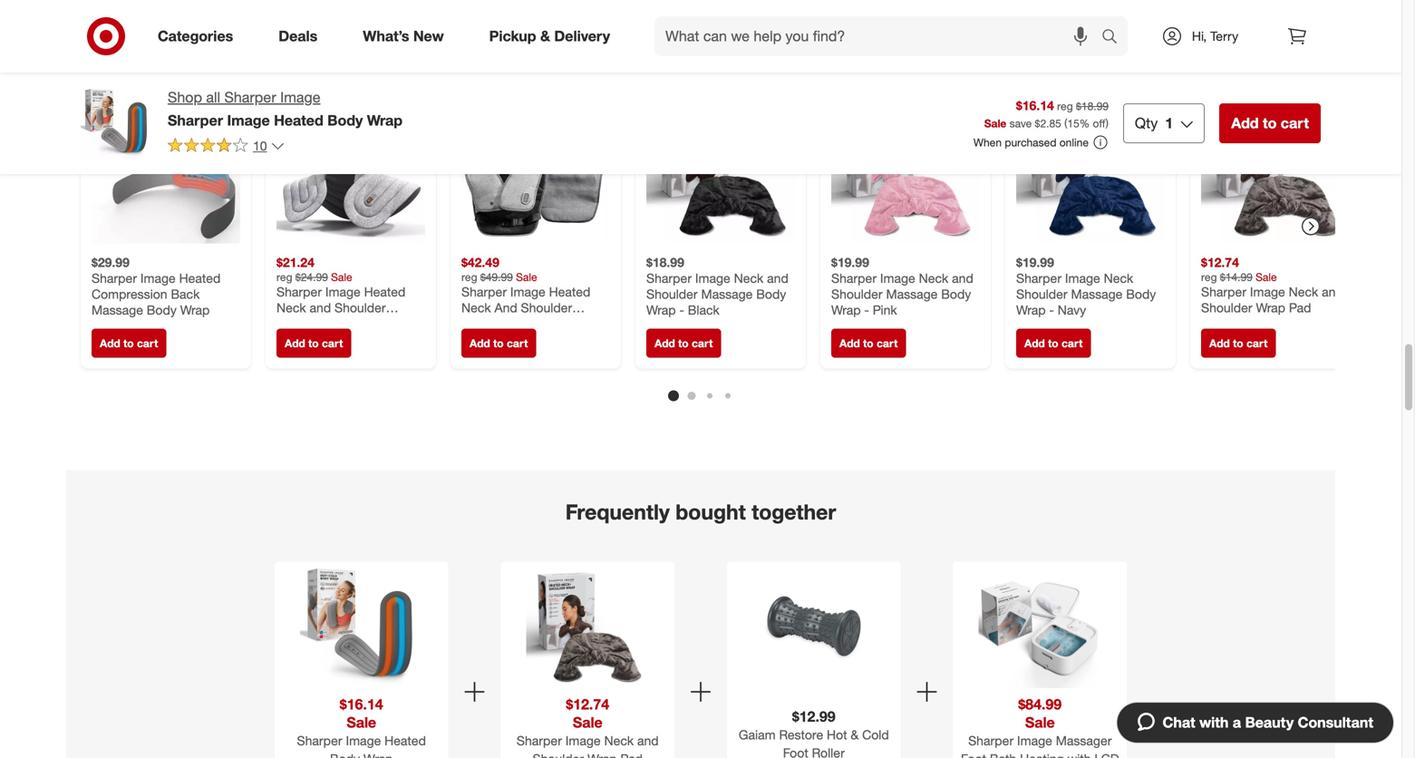 Task type: vqa. For each thing, say whether or not it's contained in the screenshot.
Find
no



Task type: describe. For each thing, give the bounding box(es) containing it.
search
[[1094, 29, 1137, 47]]

- for black
[[680, 302, 685, 318]]

sharper inside '$18.99 sharper image neck and shoulder massage body wrap - black'
[[647, 270, 692, 286]]

$21.24 reg $24.99 sale
[[277, 255, 352, 284]]

and inside $12.74 reg $14.99 sale sharper image neck and shoulder wrap pad
[[1323, 284, 1344, 300]]

%
[[1080, 116, 1090, 130]]

sale inside $12.74 reg $14.99 sale sharper image neck and shoulder wrap pad
[[1256, 270, 1278, 284]]

add for $42.49 reg $49.99 sale sharper image heated neck and shoulder massager wrap
[[470, 337, 490, 350]]

sale inside $42.49 reg $49.99 sale sharper image heated neck and shoulder massager wrap
[[516, 270, 538, 284]]

image inside '$29.99 sharper image heated compression back massage body wrap'
[[141, 270, 176, 286]]

2.85
[[1041, 116, 1062, 130]]

a
[[1233, 714, 1242, 732]]

add for $19.99 sharper image neck and shoulder massage body wrap - pink
[[840, 337, 861, 350]]

image of sharper image heated body wrap image
[[81, 87, 153, 160]]

sharper image heated compression back massage body wrap image
[[92, 95, 240, 244]]

compression
[[92, 286, 167, 302]]

when
[[974, 136, 1002, 149]]

bought
[[676, 499, 746, 525]]

massage for $18.99 sharper image neck and shoulder massage body wrap - black
[[702, 286, 753, 302]]

add for $18.99 sharper image neck and shoulder massage body wrap - black
[[655, 337, 676, 350]]

$12.99
[[793, 708, 836, 726]]

qty 1
[[1136, 114, 1174, 132]]

neck inside $19.99 sharper image neck shoulder massage body wrap - navy
[[1104, 270, 1134, 286]]

sharper image heated body wrap image
[[300, 565, 423, 689]]

$12.74 for reg
[[1202, 255, 1240, 270]]

roller
[[812, 745, 845, 758]]

image inside $12.74 reg $14.99 sale sharper image neck and shoulder wrap pad
[[1251, 284, 1286, 300]]

1 vertical spatial sharper image neck and shoulder wrap pad image
[[526, 565, 649, 689]]

body for $18.99 sharper image neck and shoulder massage body wrap - black
[[757, 286, 787, 302]]

add for $12.74 reg $14.99 sale sharper image neck and shoulder wrap pad
[[1210, 337, 1231, 350]]

$21.24
[[277, 255, 315, 270]]

image inside $42.49 reg $49.99 sale sharper image heated neck and shoulder massager wrap
[[511, 284, 546, 300]]

when purchased online
[[974, 136, 1089, 149]]

back
[[171, 286, 200, 302]]

body inside $19.99 sharper image neck shoulder massage body wrap - navy
[[1127, 286, 1157, 302]]

body for shop all sharper image sharper image heated body wrap
[[328, 111, 363, 129]]

what's new link
[[348, 16, 467, 56]]

sharper image neck and shoulder wrap pad link
[[505, 732, 671, 758]]

sharper inside $12.74 reg $14.99 sale sharper image neck and shoulder wrap pad
[[1202, 284, 1247, 300]]

sharper inside '$29.99 sharper image heated compression back massage body wrap'
[[92, 270, 137, 286]]

similar
[[637, 40, 705, 65]]

sharper image neck and shoulder massage body wrap - black image
[[647, 95, 795, 244]]

$18.99 inside '$18.99 sharper image neck and shoulder massage body wrap - black'
[[647, 255, 685, 270]]

and inside $12.74 sale sharper image neck and shoulder wrap pad
[[638, 733, 659, 749]]

sale inside $12.74 sale sharper image neck and shoulder wrap pad
[[573, 714, 603, 732]]

save
[[1010, 116, 1032, 130]]

what's
[[363, 27, 409, 45]]

gaiam restore hot & cold foot roller link
[[731, 726, 898, 758]]

what's new
[[363, 27, 444, 45]]

$12.99 gaiam restore hot & cold foot roller
[[739, 708, 889, 758]]

cart for $18.99 sharper image neck and shoulder massage body wrap - black
[[692, 337, 713, 350]]

cart for $19.99 sharper image neck and shoulder massage body wrap - pink
[[877, 337, 898, 350]]

frequently
[[566, 499, 670, 525]]

cart for $12.74 reg $14.99 sale sharper image neck and shoulder wrap pad
[[1247, 337, 1268, 350]]

to for $19.99 sharper image neck and shoulder massage body wrap - pink
[[864, 337, 874, 350]]

10 link
[[168, 137, 285, 158]]

neck inside $19.99 sharper image neck and shoulder massage body wrap - pink
[[919, 270, 949, 286]]

(
[[1065, 116, 1068, 130]]

with inside button
[[1200, 714, 1229, 732]]

$16.14 for reg
[[1017, 98, 1055, 113]]

$12.74 reg $14.99 sale sharper image neck and shoulder wrap pad
[[1202, 255, 1344, 316]]

chat with a beauty consultant button
[[1117, 702, 1395, 744]]

to for $18.99 sharper image neck and shoulder massage body wrap - black
[[679, 337, 689, 350]]

image inside $19.99 sharper image neck and shoulder massage body wrap - pink
[[881, 270, 916, 286]]

sharper image heated neck and shoulder massager wrap image
[[462, 95, 610, 244]]

body for $29.99 sharper image heated compression back massage body wrap
[[147, 302, 177, 318]]

reg for $16.14
[[1058, 99, 1074, 113]]

$29.99
[[92, 255, 130, 270]]

add to cart button for $19.99 sharper image neck and shoulder massage body wrap - pink
[[832, 329, 906, 358]]

pad inside $12.74 reg $14.99 sale sharper image neck and shoulder wrap pad
[[1290, 300, 1312, 316]]

sale inside $16.14 reg $18.99 sale save $ 2.85 ( 15 % off )
[[985, 116, 1007, 130]]

similar items
[[637, 40, 766, 65]]

wrap inside $12.74 sale sharper image neck and shoulder wrap pad
[[588, 751, 617, 758]]

add to cart button for $42.49 reg $49.99 sale sharper image heated neck and shoulder massager wrap
[[462, 329, 536, 358]]

massage for $29.99 sharper image heated compression back massage body wrap
[[92, 302, 143, 318]]

neck inside $12.74 reg $14.99 sale sharper image neck and shoulder wrap pad
[[1289, 284, 1319, 300]]

sharper inside $16.14 sale sharper image heated body wrap
[[297, 733, 342, 749]]

sharper image neck shoulder massage body wrap - navy image
[[1017, 95, 1166, 244]]

pickup & delivery
[[489, 27, 610, 45]]

$49.99
[[481, 270, 513, 284]]

What can we help you find? suggestions appear below search field
[[655, 16, 1107, 56]]

shop all sharper image sharper image heated body wrap
[[168, 88, 403, 129]]

search button
[[1094, 16, 1137, 60]]

10
[[253, 138, 267, 154]]

& inside $12.99 gaiam restore hot & cold foot roller
[[851, 727, 859, 743]]

heated inside shop all sharper image sharper image heated body wrap
[[274, 111, 324, 129]]

new
[[413, 27, 444, 45]]

$18.99 sharper image neck and shoulder massage body wrap - black
[[647, 255, 789, 318]]

together
[[752, 499, 837, 525]]

$84.99 sale sharper image massager foot bath heating with lcd
[[961, 696, 1120, 758]]

to for $19.99 sharper image neck shoulder massage body wrap - navy
[[1049, 337, 1059, 350]]

sharper image heated body wrap link
[[278, 732, 445, 758]]

shoulder inside '$18.99 sharper image neck and shoulder massage body wrap - black'
[[647, 286, 698, 302]]

$19.99 for sharper image neck shoulder massage body wrap - navy
[[1017, 255, 1055, 270]]

shoulder inside $42.49 reg $49.99 sale sharper image heated neck and shoulder massager wrap
[[521, 300, 572, 316]]

online
[[1060, 136, 1089, 149]]

$14.99
[[1221, 270, 1253, 284]]

$19.99 sharper image neck shoulder massage body wrap - navy
[[1017, 255, 1157, 318]]

$42.49
[[462, 255, 500, 270]]

sharper inside $19.99 sharper image neck shoulder massage body wrap - navy
[[1017, 270, 1062, 286]]

heated inside '$29.99 sharper image heated compression back massage body wrap'
[[179, 270, 221, 286]]

)
[[1106, 116, 1109, 130]]

terry
[[1211, 28, 1239, 44]]

and
[[495, 300, 518, 316]]

shop
[[168, 88, 202, 106]]

wrap inside $12.74 reg $14.99 sale sharper image neck and shoulder wrap pad
[[1257, 300, 1286, 316]]

gaiam restore hot & cold foot roller image
[[753, 565, 876, 689]]

add to cart for $18.99 sharper image neck and shoulder massage body wrap - black
[[655, 337, 713, 350]]

categories link
[[142, 16, 256, 56]]

$19.99 sharper image neck and shoulder massage body wrap - pink
[[832, 255, 974, 318]]

sharper inside $42.49 reg $49.99 sale sharper image heated neck and shoulder massager wrap
[[462, 284, 507, 300]]

cart for $19.99 sharper image neck shoulder massage body wrap - navy
[[1062, 337, 1083, 350]]

hi,
[[1193, 28, 1207, 44]]



Task type: locate. For each thing, give the bounding box(es) containing it.
foot
[[783, 745, 809, 758], [961, 751, 987, 758]]

add to cart button for $29.99 sharper image heated compression back massage body wrap
[[92, 329, 166, 358]]

with left a
[[1200, 714, 1229, 732]]

- for pink
[[865, 302, 870, 318]]

with inside $84.99 sale sharper image massager foot bath heating with lcd
[[1068, 751, 1092, 758]]

add down $14.99 at right top
[[1210, 337, 1231, 350]]

massager
[[462, 316, 518, 332], [1056, 733, 1112, 749]]

- inside $19.99 sharper image neck and shoulder massage body wrap - pink
[[865, 302, 870, 318]]

sale up when
[[985, 116, 1007, 130]]

add to cart for $19.99 sharper image neck and shoulder massage body wrap - pink
[[840, 337, 898, 350]]

add for $19.99 sharper image neck shoulder massage body wrap - navy
[[1025, 337, 1046, 350]]

$42.49 reg $49.99 sale sharper image heated neck and shoulder massager wrap
[[462, 255, 591, 332]]

wrap inside $16.14 sale sharper image heated body wrap
[[364, 751, 393, 758]]

- inside $19.99 sharper image neck shoulder massage body wrap - navy
[[1050, 302, 1055, 318]]

0 vertical spatial $12.74
[[1202, 255, 1240, 270]]

body inside '$29.99 sharper image heated compression back massage body wrap'
[[147, 302, 177, 318]]

wrap inside $19.99 sharper image neck shoulder massage body wrap - navy
[[1017, 302, 1046, 318]]

$12.74 sale sharper image neck and shoulder wrap pad
[[517, 696, 659, 758]]

massage inside $19.99 sharper image neck and shoulder massage body wrap - pink
[[887, 286, 938, 302]]

add to cart button for $19.99 sharper image neck shoulder massage body wrap - navy
[[1017, 329, 1091, 358]]

sharper inside $19.99 sharper image neck and shoulder massage body wrap - pink
[[832, 270, 877, 286]]

0 horizontal spatial foot
[[783, 745, 809, 758]]

0 horizontal spatial $19.99
[[832, 255, 870, 270]]

neck inside '$18.99 sharper image neck and shoulder massage body wrap - black'
[[734, 270, 764, 286]]

$16.14 for sale
[[340, 696, 383, 713]]

shoulder
[[647, 286, 698, 302], [832, 286, 883, 302], [1017, 286, 1068, 302], [521, 300, 572, 316], [1202, 300, 1253, 316], [533, 751, 584, 758]]

shoulder inside $19.99 sharper image neck shoulder massage body wrap - navy
[[1017, 286, 1068, 302]]

massage inside '$29.99 sharper image heated compression back massage body wrap'
[[92, 302, 143, 318]]

and inside '$18.99 sharper image neck and shoulder massage body wrap - black'
[[767, 270, 789, 286]]

navy
[[1058, 302, 1087, 318]]

$16.14 up sharper image heated body wrap link
[[340, 696, 383, 713]]

reg inside $12.74 reg $14.99 sale sharper image neck and shoulder wrap pad
[[1202, 270, 1218, 284]]

sharper image neck and shoulder wrap pad image
[[1202, 95, 1351, 244], [526, 565, 649, 689]]

wrap inside $19.99 sharper image neck and shoulder massage body wrap - pink
[[832, 302, 861, 318]]

to for $12.74 reg $14.99 sale sharper image neck and shoulder wrap pad
[[1234, 337, 1244, 350]]

0 horizontal spatial $12.74
[[566, 696, 610, 713]]

bath
[[990, 751, 1017, 758]]

0 horizontal spatial -
[[680, 302, 685, 318]]

massage for $19.99 sharper image neck and shoulder massage body wrap - pink
[[887, 286, 938, 302]]

add to cart for $19.99 sharper image neck shoulder massage body wrap - navy
[[1025, 337, 1083, 350]]

- left black
[[680, 302, 685, 318]]

add to cart button
[[1220, 103, 1322, 143], [92, 329, 166, 358], [277, 329, 351, 358], [462, 329, 536, 358], [647, 329, 721, 358], [832, 329, 906, 358], [1017, 329, 1091, 358], [1202, 329, 1277, 358]]

$19.99
[[832, 255, 870, 270], [1017, 255, 1055, 270]]

sale right $24.99 at the top
[[331, 270, 352, 284]]

cart for $29.99 sharper image heated compression back massage body wrap
[[137, 337, 158, 350]]

0 horizontal spatial massager
[[462, 316, 518, 332]]

1 horizontal spatial -
[[865, 302, 870, 318]]

wrap inside shop all sharper image sharper image heated body wrap
[[367, 111, 403, 129]]

reg up '('
[[1058, 99, 1074, 113]]

off
[[1093, 116, 1106, 130]]

add to cart for $42.49 reg $49.99 sale sharper image heated neck and shoulder massager wrap
[[470, 337, 528, 350]]

and inside $19.99 sharper image neck and shoulder massage body wrap - pink
[[953, 270, 974, 286]]

deals
[[279, 27, 318, 45]]

massage
[[702, 286, 753, 302], [887, 286, 938, 302], [1072, 286, 1123, 302], [92, 302, 143, 318]]

to
[[1263, 114, 1277, 132], [123, 337, 134, 350], [308, 337, 319, 350], [494, 337, 504, 350], [679, 337, 689, 350], [864, 337, 874, 350], [1049, 337, 1059, 350], [1234, 337, 1244, 350]]

heated inside $16.14 sale sharper image heated body wrap
[[385, 733, 426, 749]]

massage inside $19.99 sharper image neck shoulder massage body wrap - navy
[[1072, 286, 1123, 302]]

sale up sharper image heated body wrap link
[[347, 714, 377, 732]]

0 horizontal spatial $16.14
[[340, 696, 383, 713]]

reg for $21.24
[[277, 270, 293, 284]]

add to cart button for $12.74 reg $14.99 sale sharper image neck and shoulder wrap pad
[[1202, 329, 1277, 358]]

foot down restore
[[783, 745, 809, 758]]

add down '$18.99 sharper image neck and shoulder massage body wrap - black' at the top of page
[[655, 337, 676, 350]]

1 horizontal spatial sharper image neck and shoulder wrap pad image
[[1202, 95, 1351, 244]]

15
[[1068, 116, 1080, 130]]

restore
[[780, 727, 824, 743]]

pad
[[1290, 300, 1312, 316], [621, 751, 643, 758]]

body inside $19.99 sharper image neck and shoulder massage body wrap - pink
[[942, 286, 972, 302]]

1 horizontal spatial &
[[851, 727, 859, 743]]

massager down $49.99
[[462, 316, 518, 332]]

add down $19.99 sharper image neck shoulder massage body wrap - navy on the top of page
[[1025, 337, 1046, 350]]

image inside $84.99 sale sharper image massager foot bath heating with lcd
[[1018, 733, 1053, 749]]

0 horizontal spatial pad
[[621, 751, 643, 758]]

-
[[680, 302, 685, 318], [865, 302, 870, 318], [1050, 302, 1055, 318]]

add to cart for $12.74 reg $14.99 sale sharper image neck and shoulder wrap pad
[[1210, 337, 1268, 350]]

1 horizontal spatial foot
[[961, 751, 987, 758]]

$16.14 inside $16.14 sale sharper image heated body wrap
[[340, 696, 383, 713]]

with
[[1200, 714, 1229, 732], [1068, 751, 1092, 758]]

reg inside $21.24 reg $24.99 sale
[[277, 270, 293, 284]]

sale down "$84.99"
[[1026, 714, 1055, 732]]

delivery
[[555, 27, 610, 45]]

hot
[[827, 727, 848, 743]]

1 - from the left
[[680, 302, 685, 318]]

foot inside $84.99 sale sharper image massager foot bath heating with lcd
[[961, 751, 987, 758]]

reg left $14.99 at right top
[[1202, 270, 1218, 284]]

image inside $12.74 sale sharper image neck and shoulder wrap pad
[[566, 733, 601, 749]]

2 - from the left
[[865, 302, 870, 318]]

cart for $42.49 reg $49.99 sale sharper image heated neck and shoulder massager wrap
[[507, 337, 528, 350]]

image inside $16.14 sale sharper image heated body wrap
[[346, 733, 381, 749]]

1 vertical spatial $18.99
[[647, 255, 685, 270]]

wrap inside $42.49 reg $49.99 sale sharper image heated neck and shoulder massager wrap
[[521, 316, 551, 332]]

$29.99 sharper image heated compression back massage body wrap
[[92, 255, 221, 318]]

massager up lcd
[[1056, 733, 1112, 749]]

sharper image heated neck and shoulder aromatherapy lavender scented hot/cold body wrap image
[[277, 95, 425, 244]]

gaiam
[[739, 727, 776, 743]]

1 horizontal spatial $18.99
[[1077, 99, 1109, 113]]

3 - from the left
[[1050, 302, 1055, 318]]

items
[[711, 40, 766, 65]]

$16.14 reg $18.99 sale save $ 2.85 ( 15 % off )
[[985, 98, 1109, 130]]

shoulder inside $19.99 sharper image neck and shoulder massage body wrap - pink
[[832, 286, 883, 302]]

$12.74 inside $12.74 reg $14.99 sale sharper image neck and shoulder wrap pad
[[1202, 255, 1240, 270]]

sale inside $16.14 sale sharper image heated body wrap
[[347, 714, 377, 732]]

1 horizontal spatial massager
[[1056, 733, 1112, 749]]

- inside '$18.99 sharper image neck and shoulder massage body wrap - black'
[[680, 302, 685, 318]]

$12.74 inside $12.74 sale sharper image neck and shoulder wrap pad
[[566, 696, 610, 713]]

pink
[[873, 302, 898, 318]]

add to cart for $29.99 sharper image heated compression back massage body wrap
[[100, 337, 158, 350]]

pickup & delivery link
[[474, 16, 633, 56]]

1 vertical spatial $12.74
[[566, 696, 610, 713]]

add for $29.99 sharper image heated compression back massage body wrap
[[100, 337, 120, 350]]

to for $29.99 sharper image heated compression back massage body wrap
[[123, 337, 134, 350]]

& right pickup
[[541, 27, 551, 45]]

& right the hot
[[851, 727, 859, 743]]

beauty
[[1246, 714, 1294, 732]]

1 vertical spatial &
[[851, 727, 859, 743]]

add right 1
[[1232, 114, 1259, 132]]

1 horizontal spatial $19.99
[[1017, 255, 1055, 270]]

reg for $42.49
[[462, 270, 478, 284]]

neck inside $12.74 sale sharper image neck and shoulder wrap pad
[[605, 733, 634, 749]]

add down compression at the top left
[[100, 337, 120, 350]]

chat with a beauty consultant
[[1163, 714, 1374, 732]]

0 vertical spatial $18.99
[[1077, 99, 1109, 113]]

and
[[767, 270, 789, 286], [953, 270, 974, 286], [1323, 284, 1344, 300], [638, 733, 659, 749]]

chat
[[1163, 714, 1196, 732]]

add to cart button for $18.99 sharper image neck and shoulder massage body wrap - black
[[647, 329, 721, 358]]

pickup
[[489, 27, 537, 45]]

image inside $19.99 sharper image neck shoulder massage body wrap - navy
[[1066, 270, 1101, 286]]

add down $24.99 at the top
[[285, 337, 305, 350]]

1 vertical spatial massager
[[1056, 733, 1112, 749]]

1 vertical spatial pad
[[621, 751, 643, 758]]

categories
[[158, 27, 233, 45]]

1 $19.99 from the left
[[832, 255, 870, 270]]

$
[[1035, 116, 1041, 130]]

2 horizontal spatial -
[[1050, 302, 1055, 318]]

wrap inside '$18.99 sharper image neck and shoulder massage body wrap - black'
[[647, 302, 676, 318]]

sale inside $21.24 reg $24.99 sale
[[331, 270, 352, 284]]

2 $19.99 from the left
[[1017, 255, 1055, 270]]

purchased
[[1005, 136, 1057, 149]]

$84.99
[[1019, 696, 1062, 713]]

1 horizontal spatial $16.14
[[1017, 98, 1055, 113]]

consultant
[[1299, 714, 1374, 732]]

reg for $12.74
[[1202, 270, 1218, 284]]

sale right $49.99
[[516, 270, 538, 284]]

reg
[[1058, 99, 1074, 113], [277, 270, 293, 284], [462, 270, 478, 284], [1202, 270, 1218, 284]]

frequently bought together
[[566, 499, 837, 525]]

hi, terry
[[1193, 28, 1239, 44]]

add to cart
[[1232, 114, 1310, 132], [100, 337, 158, 350], [285, 337, 343, 350], [470, 337, 528, 350], [655, 337, 713, 350], [840, 337, 898, 350], [1025, 337, 1083, 350], [1210, 337, 1268, 350]]

heating
[[1021, 751, 1065, 758]]

sale inside $84.99 sale sharper image massager foot bath heating with lcd
[[1026, 714, 1055, 732]]

0 vertical spatial massager
[[462, 316, 518, 332]]

1
[[1166, 114, 1174, 132]]

sharper inside $12.74 sale sharper image neck and shoulder wrap pad
[[517, 733, 562, 749]]

reg inside $16.14 reg $18.99 sale save $ 2.85 ( 15 % off )
[[1058, 99, 1074, 113]]

$19.99 for sharper image neck and shoulder massage body wrap - pink
[[832, 255, 870, 270]]

1 vertical spatial with
[[1068, 751, 1092, 758]]

sharper image neck and shoulder massage body wrap - pink image
[[832, 95, 981, 244]]

add down $42.49 reg $49.99 sale sharper image heated neck and shoulder massager wrap
[[470, 337, 490, 350]]

reg left $49.99
[[462, 270, 478, 284]]

$16.14 up $
[[1017, 98, 1055, 113]]

reg inside $42.49 reg $49.99 sale sharper image heated neck and shoulder massager wrap
[[462, 270, 478, 284]]

sale up sharper image neck and shoulder wrap pad link
[[573, 714, 603, 732]]

0 horizontal spatial $18.99
[[647, 255, 685, 270]]

massager inside $84.99 sale sharper image massager foot bath heating with lcd
[[1056, 733, 1112, 749]]

body
[[328, 111, 363, 129], [757, 286, 787, 302], [942, 286, 972, 302], [1127, 286, 1157, 302], [147, 302, 177, 318], [330, 751, 360, 758]]

to for $42.49 reg $49.99 sale sharper image heated neck and shoulder massager wrap
[[494, 337, 504, 350]]

0 vertical spatial with
[[1200, 714, 1229, 732]]

body for $19.99 sharper image neck and shoulder massage body wrap - pink
[[942, 286, 972, 302]]

sharper image massager foot bath heating with lcd image
[[979, 565, 1102, 689]]

$19.99 inside $19.99 sharper image neck and shoulder massage body wrap - pink
[[832, 255, 870, 270]]

heated inside $42.49 reg $49.99 sale sharper image heated neck and shoulder massager wrap
[[549, 284, 591, 300]]

0 vertical spatial pad
[[1290, 300, 1312, 316]]

1 vertical spatial $16.14
[[340, 696, 383, 713]]

reg left $24.99 at the top
[[277, 270, 293, 284]]

heated
[[274, 111, 324, 129], [179, 270, 221, 286], [549, 284, 591, 300], [385, 733, 426, 749]]

image inside '$18.99 sharper image neck and shoulder massage body wrap - black'
[[696, 270, 731, 286]]

add down $19.99 sharper image neck and shoulder massage body wrap - pink at right top
[[840, 337, 861, 350]]

$12.74 for sale
[[566, 696, 610, 713]]

1 horizontal spatial $12.74
[[1202, 255, 1240, 270]]

body inside $16.14 sale sharper image heated body wrap
[[330, 751, 360, 758]]

pad inside $12.74 sale sharper image neck and shoulder wrap pad
[[621, 751, 643, 758]]

1 horizontal spatial pad
[[1290, 300, 1312, 316]]

0 vertical spatial $16.14
[[1017, 98, 1055, 113]]

- left pink
[[865, 302, 870, 318]]

wrap inside '$29.99 sharper image heated compression back massage body wrap'
[[180, 302, 210, 318]]

massager inside $42.49 reg $49.99 sale sharper image heated neck and shoulder massager wrap
[[462, 316, 518, 332]]

sharper image massager foot bath heating with lcd link
[[957, 732, 1124, 758]]

sale right $14.99 at right top
[[1256, 270, 1278, 284]]

shoulder inside $12.74 sale sharper image neck and shoulder wrap pad
[[533, 751, 584, 758]]

$24.99
[[296, 270, 328, 284]]

with left lcd
[[1068, 751, 1092, 758]]

cart
[[1281, 114, 1310, 132], [137, 337, 158, 350], [322, 337, 343, 350], [507, 337, 528, 350], [692, 337, 713, 350], [877, 337, 898, 350], [1062, 337, 1083, 350], [1247, 337, 1268, 350]]

&
[[541, 27, 551, 45], [851, 727, 859, 743]]

all
[[206, 88, 220, 106]]

0 horizontal spatial with
[[1068, 751, 1092, 758]]

cold
[[863, 727, 889, 743]]

body inside '$18.99 sharper image neck and shoulder massage body wrap - black'
[[757, 286, 787, 302]]

lcd
[[1095, 751, 1120, 758]]

deals link
[[263, 16, 340, 56]]

0 vertical spatial &
[[541, 27, 551, 45]]

$18.99
[[1077, 99, 1109, 113], [647, 255, 685, 270]]

shoulder inside $12.74 reg $14.99 sale sharper image neck and shoulder wrap pad
[[1202, 300, 1253, 316]]

body inside shop all sharper image sharper image heated body wrap
[[328, 111, 363, 129]]

add
[[1232, 114, 1259, 132], [100, 337, 120, 350], [285, 337, 305, 350], [470, 337, 490, 350], [655, 337, 676, 350], [840, 337, 861, 350], [1025, 337, 1046, 350], [1210, 337, 1231, 350]]

foot left bath
[[961, 751, 987, 758]]

0 horizontal spatial &
[[541, 27, 551, 45]]

qty
[[1136, 114, 1159, 132]]

$19.99 inside $19.99 sharper image neck shoulder massage body wrap - navy
[[1017, 255, 1055, 270]]

- left navy
[[1050, 302, 1055, 318]]

sharper inside $84.99 sale sharper image massager foot bath heating with lcd
[[969, 733, 1014, 749]]

massage inside '$18.99 sharper image neck and shoulder massage body wrap - black'
[[702, 286, 753, 302]]

0 vertical spatial sharper image neck and shoulder wrap pad image
[[1202, 95, 1351, 244]]

neck inside $42.49 reg $49.99 sale sharper image heated neck and shoulder massager wrap
[[462, 300, 491, 316]]

$18.99 inside $16.14 reg $18.99 sale save $ 2.85 ( 15 % off )
[[1077, 99, 1109, 113]]

$16.14 sale sharper image heated body wrap
[[297, 696, 426, 758]]

foot inside $12.99 gaiam restore hot & cold foot roller
[[783, 745, 809, 758]]

$16.14 inside $16.14 reg $18.99 sale save $ 2.85 ( 15 % off )
[[1017, 98, 1055, 113]]

sale
[[985, 116, 1007, 130], [331, 270, 352, 284], [516, 270, 538, 284], [1256, 270, 1278, 284], [347, 714, 377, 732], [573, 714, 603, 732], [1026, 714, 1055, 732]]

black
[[688, 302, 720, 318]]

0 horizontal spatial sharper image neck and shoulder wrap pad image
[[526, 565, 649, 689]]

1 horizontal spatial with
[[1200, 714, 1229, 732]]



